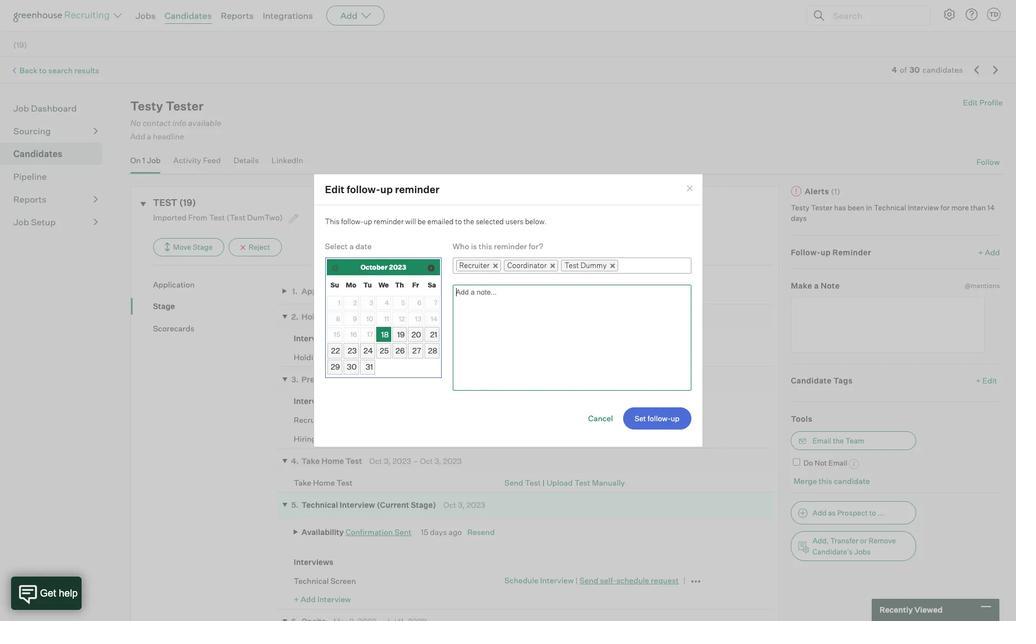 Task type: describe. For each thing, give the bounding box(es) containing it.
sourcing link
[[13, 124, 98, 138]]

19
[[397, 330, 405, 339]]

none submit inside edit follow-up reminder 'dialog'
[[623, 408, 691, 430]]

test right ,
[[562, 415, 578, 424]]

prospect
[[837, 508, 868, 517]]

14 inside edit follow-up reminder 'dialog'
[[431, 314, 438, 323]]

who
[[453, 242, 469, 251]]

this inside edit follow-up reminder 'dialog'
[[479, 242, 492, 251]]

– down coordinator
[[521, 287, 526, 296]]

move
[[173, 242, 191, 251]]

20 link
[[408, 327, 423, 342]]

testy tester has been in technical interview for more than 14 days
[[791, 203, 995, 223]]

days inside testy tester has been in technical interview for more than 14 days
[[791, 214, 807, 223]]

none text field inside edit follow-up reminder 'dialog'
[[618, 259, 632, 272]]

0 vertical spatial 30
[[910, 65, 920, 74]]

scorecards
[[153, 323, 194, 333]]

job setup link
[[13, 215, 98, 229]]

the inside button
[[833, 436, 844, 445]]

1 15, from the left
[[437, 287, 447, 296]]

will
[[405, 217, 416, 226]]

add inside testy tester no contact info available add a headline
[[130, 132, 145, 141]]

0 vertical spatial candidates link
[[165, 10, 212, 21]]

follow- for this
[[341, 217, 364, 226]]

28 link
[[425, 343, 440, 358]]

integrations link
[[263, 10, 313, 21]]

this follow-up reminder will be emailed to the selected users below.
[[325, 217, 547, 226]]

1 vertical spatial candidates link
[[13, 147, 98, 161]]

merge
[[794, 476, 817, 485]]

4 for 4 of 30 candidates
[[892, 65, 897, 74]]

setup
[[31, 217, 56, 228]]

the inside edit follow-up reminder 'dialog'
[[464, 217, 474, 226]]

+ edit
[[976, 376, 997, 385]]

no decision image
[[505, 433, 514, 444]]

td
[[990, 11, 999, 18]]

29
[[331, 362, 340, 372]]

30 link
[[343, 359, 359, 374]]

10
[[366, 314, 373, 323]]

application link
[[153, 279, 277, 290]]

job status:
[[924, 16, 971, 27]]

manually
[[592, 478, 625, 487]]

schedule interview | send self-schedule request
[[505, 576, 679, 585]]

job setup
[[13, 217, 56, 228]]

@mentions link
[[965, 280, 1000, 291]]

0 vertical spatial reports
[[221, 10, 254, 21]]

1 inside edit follow-up reminder 'dialog'
[[338, 299, 340, 307]]

job for job setup
[[13, 217, 29, 228]]

dummy
[[581, 261, 607, 270]]

5. technical interview (current stage)
[[291, 500, 436, 509]]

0 horizontal spatial reports link
[[13, 193, 98, 206]]

send test | upload test manually
[[505, 478, 625, 487]]

0 vertical spatial home
[[321, 456, 344, 466]]

2 15, from the left
[[489, 287, 499, 296]]

holding tank
[[294, 352, 342, 362]]

screen down 31 link
[[347, 375, 374, 384]]

we
[[378, 281, 389, 289]]

su
[[330, 281, 339, 289]]

1 vertical spatial stage
[[153, 302, 175, 311]]

1 vertical spatial technical
[[302, 500, 338, 509]]

team
[[846, 436, 865, 445]]

headline
[[153, 132, 184, 141]]

move stage button
[[153, 238, 224, 256]]

resend button
[[467, 527, 495, 537]]

ago
[[449, 527, 462, 537]]

3 interviews from the top
[[294, 557, 333, 567]]

oct down 25 link
[[381, 375, 394, 384]]

testy for testy tester no contact info available add a headline
[[130, 98, 163, 113]]

test down hiring manager screen
[[346, 456, 362, 466]]

select
[[325, 242, 348, 251]]

td button
[[987, 8, 1001, 21]]

0 horizontal spatial to
[[39, 65, 47, 75]]

testy tester no contact info available add a headline
[[130, 98, 221, 141]]

profile
[[980, 98, 1003, 107]]

date
[[355, 242, 372, 251]]

oct down the 6
[[410, 312, 423, 321]]

2023 inside edit follow-up reminder 'dialog'
[[389, 263, 406, 271]]

Add a note... text field
[[453, 285, 691, 391]]

email the team
[[813, 436, 865, 445]]

1 horizontal spatial (19)
[[179, 197, 196, 208]]

follow link
[[977, 156, 1000, 167]]

note
[[821, 281, 840, 290]]

4. take home test oct 3, 2023 – oct 3, 2023
[[291, 456, 462, 466]]

test left (test
[[209, 212, 225, 222]]

interview right schedule
[[540, 576, 574, 585]]

october
[[361, 263, 388, 271]]

5
[[401, 299, 405, 307]]

25
[[380, 346, 389, 355]]

Search text field
[[830, 7, 920, 24]]

1 vertical spatial take
[[294, 478, 311, 487]]

fr
[[412, 281, 419, 289]]

activity
[[173, 155, 201, 165]]

add as prospect to ... button
[[791, 501, 916, 525]]

sa
[[428, 281, 436, 289]]

(1)
[[831, 187, 841, 196]]

recruiter for recruiter screen
[[294, 415, 327, 424]]

take home test
[[294, 478, 352, 487]]

28
[[428, 346, 437, 355]]

– down 28 link
[[425, 375, 430, 384]]

0 vertical spatial reports link
[[221, 10, 254, 21]]

imported from test (test dumtwo)
[[153, 212, 285, 222]]

reminder for edit follow-up reminder
[[395, 183, 440, 195]]

tags
[[834, 376, 853, 385]]

open
[[981, 16, 1003, 27]]

stage link
[[153, 301, 277, 312]]

is
[[471, 242, 477, 251]]

27 link
[[408, 343, 423, 358]]

linkedin link
[[272, 155, 303, 171]]

recruiter screen
[[294, 415, 355, 424]]

3.
[[291, 375, 298, 384]]

test left upload
[[525, 478, 541, 487]]

availability
[[302, 527, 344, 537]]

merge this candidate link
[[794, 476, 870, 485]]

+ for + edit
[[976, 376, 981, 385]]

make
[[791, 281, 812, 290]]

1 vertical spatial home
[[313, 478, 335, 487]]

1 horizontal spatial application
[[302, 287, 345, 296]]

sep
[[473, 287, 487, 296]]

below.
[[525, 217, 547, 226]]

0 horizontal spatial candidates
[[13, 148, 62, 159]]

add inside the add as prospect to ... button
[[813, 508, 827, 517]]

1 vertical spatial tank
[[324, 352, 342, 362]]

+ for + add
[[978, 247, 983, 257]]

0 vertical spatial (19)
[[13, 40, 27, 50]]

2.
[[291, 312, 299, 321]]

move stage
[[173, 242, 213, 251]]

2
[[353, 299, 357, 307]]

oct right the 9
[[359, 312, 372, 321]]

,
[[558, 415, 560, 424]]

hiring
[[294, 434, 316, 443]]

feed
[[203, 155, 221, 165]]

1 horizontal spatial this
[[819, 476, 832, 485]]

edit inside "link"
[[983, 376, 997, 385]]

technical inside testy tester has been in technical interview for more than 14 days
[[874, 203, 906, 212]]

on
[[411, 287, 420, 296]]

+ add interview link
[[294, 595, 351, 604]]

upload test manually link
[[547, 478, 625, 487]]

follow-up reminder
[[791, 247, 871, 257]]

dashboard
[[31, 103, 77, 114]]

1 vertical spatial holding
[[294, 352, 323, 362]]

test for test
[[13, 1, 79, 34]]

screen up 4. take home test oct 3, 2023 – oct 3, 2023
[[352, 434, 377, 443]]

24
[[364, 346, 373, 355]]

candidate tags
[[791, 376, 853, 385]]

edit follow-up reminder dialog
[[313, 174, 703, 447]]

18 link
[[376, 327, 391, 342]]

been
[[848, 203, 865, 212]]

stage inside 'button'
[[193, 242, 213, 251]]



Task type: locate. For each thing, give the bounding box(es) containing it.
to right emailed
[[455, 217, 462, 226]]

1 vertical spatial follow-
[[341, 217, 364, 226]]

1 horizontal spatial edit
[[963, 98, 978, 107]]

testy inside testy tester has been in technical interview for more than 14 days
[[791, 203, 810, 212]]

send down no decision image
[[505, 478, 523, 487]]

(19) up back
[[13, 40, 27, 50]]

test dummy
[[565, 261, 607, 270]]

0 vertical spatial up
[[380, 183, 393, 195]]

2 horizontal spatial edit
[[983, 376, 997, 385]]

26
[[396, 346, 405, 355]]

cancel link
[[588, 414, 613, 423]]

interview inside testy tester has been in technical interview for more than 14 days
[[908, 203, 939, 212]]

reminder up 'be' on the top of the page
[[395, 183, 440, 195]]

edit for edit follow-up reminder
[[325, 183, 345, 195]]

1 vertical spatial email
[[829, 458, 848, 467]]

reports
[[221, 10, 254, 21], [13, 194, 46, 205]]

1 vertical spatial (19)
[[179, 197, 196, 208]]

30 inside 30 link
[[347, 362, 357, 372]]

follow-
[[791, 247, 821, 257]]

on
[[130, 155, 141, 165]]

to right back
[[39, 65, 47, 75]]

(19) up 'from'
[[179, 197, 196, 208]]

add, transfer or remove candidate's jobs button
[[791, 531, 916, 561]]

this down do not email
[[819, 476, 832, 485]]

2 interviews from the top
[[294, 396, 333, 406]]

11
[[384, 314, 389, 323]]

1 horizontal spatial reports
[[221, 10, 254, 21]]

viewed
[[915, 605, 943, 615]]

integrations
[[263, 10, 313, 21]]

candidate
[[791, 376, 832, 385]]

1 horizontal spatial the
[[833, 436, 844, 445]]

0 vertical spatial to
[[39, 65, 47, 75]]

days down alerts
[[791, 214, 807, 223]]

a down the contact
[[147, 132, 151, 141]]

1 horizontal spatial jobs
[[854, 547, 871, 556]]

tank up 29 at the bottom left of the page
[[324, 352, 342, 362]]

reports link left integrations
[[221, 10, 254, 21]]

4 left of
[[892, 65, 897, 74]]

2 vertical spatial edit
[[983, 376, 997, 385]]

1 vertical spatial 30
[[347, 362, 357, 372]]

linkedin
[[272, 155, 303, 165]]

send left self-
[[580, 576, 598, 585]]

17
[[367, 330, 373, 339]]

candidates link right jobs link
[[165, 10, 212, 21]]

0 vertical spatial testy
[[130, 98, 163, 113]]

1 vertical spatial this
[[819, 476, 832, 485]]

manager
[[318, 434, 350, 443]]

oct up 5. technical interview (current stage)
[[369, 456, 382, 466]]

(19)
[[13, 40, 27, 50], [179, 197, 196, 208]]

1 vertical spatial the
[[833, 436, 844, 445]]

recruiter for recruiter
[[459, 261, 490, 270]]

close image
[[685, 184, 694, 193]]

application right 1.
[[302, 287, 345, 296]]

job left setup
[[13, 217, 29, 228]]

transfer
[[830, 536, 859, 545]]

reminder up coordinator
[[494, 242, 527, 251]]

testy for testy tester has been in technical interview for more than 14 days
[[791, 203, 810, 212]]

resend
[[467, 527, 495, 537]]

reports link down pipeline link
[[13, 193, 98, 206]]

2 horizontal spatial up
[[821, 247, 831, 257]]

1 horizontal spatial reports link
[[221, 10, 254, 21]]

test up 5. technical interview (current stage)
[[337, 478, 352, 487]]

19 link
[[392, 327, 407, 342]]

2 horizontal spatial |
[[576, 576, 578, 585]]

0 vertical spatial email
[[813, 436, 832, 445]]

| left self-
[[576, 576, 578, 585]]

testy up the contact
[[130, 98, 163, 113]]

1 vertical spatial to
[[455, 217, 462, 226]]

14 down 7
[[431, 314, 438, 323]]

2 vertical spatial a
[[814, 281, 819, 290]]

email inside button
[[813, 436, 832, 445]]

recruiter inside edit follow-up reminder 'dialog'
[[459, 261, 490, 270]]

1 vertical spatial candidates
[[13, 148, 62, 159]]

0 vertical spatial |
[[469, 287, 472, 296]]

tester up info
[[166, 98, 204, 113]]

2 horizontal spatial to
[[869, 508, 876, 517]]

to left ...
[[869, 508, 876, 517]]

0 vertical spatial follow-
[[347, 183, 380, 195]]

test up the back to search results link
[[13, 1, 79, 34]]

add inside + add link
[[985, 247, 1000, 257]]

edit inside 'dialog'
[[325, 183, 345, 195]]

1 vertical spatial days
[[430, 527, 447, 537]]

tester
[[166, 98, 204, 113], [811, 203, 833, 212]]

| for schedule
[[576, 576, 578, 585]]

reports inside 'reports' link
[[13, 194, 46, 205]]

tank left the 9
[[333, 312, 352, 321]]

no
[[130, 118, 141, 128]]

15, right sep
[[489, 287, 499, 296]]

up for edit
[[380, 183, 393, 195]]

5.
[[291, 500, 298, 509]]

29 link
[[327, 359, 342, 374]]

1 horizontal spatial test
[[153, 197, 177, 208]]

| for send
[[543, 478, 545, 487]]

job dashboard
[[13, 103, 77, 114]]

stage)
[[411, 500, 436, 509]]

for
[[941, 203, 950, 212]]

| left upload
[[543, 478, 545, 487]]

15 down 8
[[334, 330, 340, 339]]

1 vertical spatial jobs
[[854, 547, 871, 556]]

october 2023
[[361, 263, 406, 271]]

1 vertical spatial 14
[[431, 314, 438, 323]]

test up "imported"
[[153, 197, 177, 208]]

0 vertical spatial reminder
[[395, 183, 440, 195]]

interview down "technical screen"
[[317, 595, 351, 604]]

be
[[418, 217, 426, 226]]

0 vertical spatial tank
[[333, 312, 352, 321]]

1 horizontal spatial 15
[[421, 527, 428, 537]]

0 vertical spatial 14
[[988, 203, 995, 212]]

dumtwo
[[579, 415, 612, 424]]

0 horizontal spatial edit
[[325, 183, 345, 195]]

tester for testy tester no contact info available add a headline
[[166, 98, 204, 113]]

self-
[[600, 576, 616, 585]]

to inside button
[[869, 508, 876, 517]]

0 horizontal spatial jobs
[[135, 10, 156, 21]]

testy inside testy tester no contact info available add a headline
[[130, 98, 163, 113]]

1 horizontal spatial to
[[455, 217, 462, 226]]

+ add
[[978, 247, 1000, 257]]

| left sep
[[469, 287, 472, 296]]

schedule
[[616, 576, 649, 585]]

0 horizontal spatial send
[[505, 478, 523, 487]]

interviews up holding tank
[[294, 333, 333, 343]]

test left dummy
[[565, 261, 579, 270]]

0 horizontal spatial |
[[469, 287, 472, 296]]

2 vertical spatial up
[[821, 247, 831, 257]]

this right 'is' at left top
[[479, 242, 492, 251]]

oct right stage)
[[443, 500, 456, 509]]

23 link
[[343, 343, 359, 358]]

0 vertical spatial jobs
[[135, 10, 156, 21]]

days left "ago"
[[430, 527, 447, 537]]

jobs inside add, transfer or remove candidate's jobs
[[854, 547, 871, 556]]

1 vertical spatial reports
[[13, 194, 46, 205]]

15, right sa on the top left of the page
[[437, 287, 447, 296]]

send
[[505, 478, 523, 487], [580, 576, 598, 585]]

oct down coordinator
[[528, 287, 541, 296]]

– left 13
[[403, 312, 408, 321]]

0 horizontal spatial testy
[[130, 98, 163, 113]]

oct up stage)
[[420, 456, 433, 466]]

1 vertical spatial reminder
[[374, 217, 404, 226]]

jobs
[[135, 10, 156, 21], [854, 547, 871, 556]]

on 1 job link
[[130, 155, 161, 171]]

0 horizontal spatial 1
[[142, 155, 145, 165]]

0 vertical spatial days
[[791, 214, 807, 223]]

do not email
[[804, 458, 848, 467]]

add,
[[813, 536, 829, 545]]

who is this reminder for?
[[453, 242, 543, 251]]

test for test (19)
[[153, 197, 177, 208]]

0 vertical spatial recruiter
[[459, 261, 490, 270]]

tank
[[333, 312, 352, 321], [324, 352, 342, 362]]

2 vertical spatial technical
[[294, 576, 329, 585]]

reports left integrations
[[221, 10, 254, 21]]

pipeline
[[13, 171, 47, 182]]

edit for edit profile
[[963, 98, 978, 107]]

reminder left will
[[374, 217, 404, 226]]

job up sourcing
[[13, 103, 29, 114]]

edit profile
[[963, 98, 1003, 107]]

up for this
[[364, 217, 372, 226]]

dumtwo)
[[247, 212, 283, 222]]

1 horizontal spatial candidates
[[165, 10, 212, 21]]

+ for + add interview
[[294, 595, 299, 604]]

application down move on the left of the page
[[153, 280, 195, 289]]

0 vertical spatial 1
[[142, 155, 145, 165]]

technical up the + add interview link
[[294, 576, 329, 585]]

for?
[[529, 242, 543, 251]]

1 horizontal spatial up
[[380, 183, 393, 195]]

test (19)
[[153, 197, 196, 208]]

15 for 15
[[334, 330, 340, 339]]

tester inside testy tester no contact info available add a headline
[[166, 98, 204, 113]]

0 vertical spatial +
[[978, 247, 983, 257]]

15 down stage)
[[421, 527, 428, 537]]

0 vertical spatial this
[[479, 242, 492, 251]]

take right 4.
[[302, 456, 320, 466]]

1 vertical spatial test
[[153, 197, 177, 208]]

1 horizontal spatial days
[[791, 214, 807, 223]]

2 vertical spatial interviews
[[294, 557, 333, 567]]

1 vertical spatial testy
[[791, 203, 810, 212]]

reject button
[[229, 238, 282, 256]]

candidates link up pipeline link
[[13, 147, 98, 161]]

greenhouse recruiting image
[[13, 9, 113, 22]]

1 vertical spatial up
[[364, 217, 372, 226]]

0 vertical spatial a
[[147, 132, 151, 141]]

test
[[209, 212, 225, 222], [565, 261, 579, 270], [562, 415, 578, 424], [346, 456, 362, 466], [337, 478, 352, 487], [525, 478, 541, 487], [575, 478, 590, 487]]

job for job dashboard
[[13, 103, 29, 114]]

0 vertical spatial holding
[[302, 312, 332, 321]]

scorecards link
[[153, 323, 277, 334]]

oct down 28 link
[[432, 375, 444, 384]]

0 horizontal spatial (19)
[[13, 40, 27, 50]]

holding up 3.
[[294, 352, 323, 362]]

24 link
[[360, 343, 375, 358]]

reminder for who is this reminder for?
[[494, 242, 527, 251]]

1 horizontal spatial send
[[580, 576, 598, 585]]

0 horizontal spatial a
[[147, 132, 151, 141]]

31
[[366, 362, 373, 372]]

0 horizontal spatial candidates link
[[13, 147, 98, 161]]

reminder for this follow-up reminder will be emailed to the selected users below.
[[374, 217, 404, 226]]

add button
[[326, 6, 385, 26]]

stage right move on the left of the page
[[193, 242, 213, 251]]

to inside edit follow-up reminder 'dialog'
[[455, 217, 462, 226]]

stage up scorecards
[[153, 302, 175, 311]]

recruiter up 'hiring'
[[294, 415, 327, 424]]

22
[[331, 346, 340, 355]]

1 horizontal spatial candidates link
[[165, 10, 212, 21]]

technical
[[874, 203, 906, 212], [302, 500, 338, 509], [294, 576, 329, 585]]

test right upload
[[575, 478, 590, 487]]

0 vertical spatial 15
[[334, 330, 340, 339]]

screen up the + add interview link
[[330, 576, 356, 585]]

Do Not Email checkbox
[[793, 458, 800, 466]]

email right not
[[829, 458, 848, 467]]

not
[[815, 458, 827, 467]]

the left selected
[[464, 217, 474, 226]]

email up not
[[813, 436, 832, 445]]

1 vertical spatial a
[[349, 242, 354, 251]]

1 interviews from the top
[[294, 333, 333, 343]]

0 vertical spatial test
[[13, 1, 79, 34]]

0 horizontal spatial application
[[153, 280, 195, 289]]

1 vertical spatial +
[[976, 376, 981, 385]]

None submit
[[623, 408, 691, 430]]

9
[[353, 314, 357, 323]]

email the team button
[[791, 431, 916, 450]]

follow- for edit
[[347, 183, 380, 195]]

30 right of
[[910, 65, 920, 74]]

add inside add popup button
[[340, 10, 358, 21]]

1 horizontal spatial 15,
[[489, 287, 499, 296]]

1.
[[292, 287, 298, 296]]

1 vertical spatial reports link
[[13, 193, 98, 206]]

interviews up recruiter screen
[[294, 396, 333, 406]]

+ inside "link"
[[976, 376, 981, 385]]

edit profile link
[[963, 98, 1003, 107]]

15 inside edit follow-up reminder 'dialog'
[[334, 330, 340, 339]]

configure image
[[943, 8, 956, 21]]

a left note
[[814, 281, 819, 290]]

14 inside testy tester has been in technical interview for more than 14 days
[[988, 203, 995, 212]]

1 horizontal spatial 14
[[988, 203, 995, 212]]

0 horizontal spatial days
[[430, 527, 447, 537]]

recently viewed
[[880, 605, 943, 615]]

recruiter down 'is' at left top
[[459, 261, 490, 270]]

1 right on
[[142, 155, 145, 165]]

schedule
[[505, 576, 539, 585]]

0 horizontal spatial stage
[[153, 302, 175, 311]]

1 vertical spatial tester
[[811, 203, 833, 212]]

None text field
[[791, 297, 985, 352]]

interviews up "technical screen"
[[294, 557, 333, 567]]

job for job status:
[[924, 16, 939, 27]]

test inside edit follow-up reminder 'dialog'
[[565, 261, 579, 270]]

15 for 15 days ago
[[421, 527, 428, 537]]

1 horizontal spatial |
[[543, 478, 545, 487]]

reports down pipeline
[[13, 194, 46, 205]]

0 vertical spatial 4
[[892, 65, 897, 74]]

testy down alerts
[[791, 203, 810, 212]]

30 left 31 link
[[347, 362, 357, 372]]

1 horizontal spatial recruiter
[[459, 261, 490, 270]]

candidates right jobs link
[[165, 10, 212, 21]]

1 horizontal spatial 4
[[892, 65, 897, 74]]

7
[[434, 299, 438, 307]]

interview left for at the right top
[[908, 203, 939, 212]]

1 vertical spatial send
[[580, 576, 598, 585]]

recently
[[880, 605, 913, 615]]

– up stage)
[[413, 456, 418, 466]]

cancel
[[588, 414, 613, 423]]

applied
[[381, 287, 410, 296]]

tester inside testy tester has been in technical interview for more than 14 days
[[811, 203, 833, 212]]

available
[[188, 118, 221, 128]]

4 down applied
[[385, 299, 389, 307]]

feb
[[422, 287, 436, 296]]

alerts
[[805, 187, 829, 196]]

tester down alerts (1)
[[811, 203, 833, 212]]

a inside edit follow-up reminder 'dialog'
[[349, 242, 354, 251]]

holding right '2.'
[[302, 312, 332, 321]]

0 vertical spatial take
[[302, 456, 320, 466]]

a for select a date
[[349, 242, 354, 251]]

in
[[866, 203, 872, 212]]

0 vertical spatial stage
[[193, 242, 213, 251]]

reminder
[[395, 183, 440, 195], [374, 217, 404, 226], [494, 242, 527, 251]]

td button
[[985, 6, 1003, 23]]

technical down take home test
[[302, 500, 338, 509]]

interview
[[908, 203, 939, 212], [340, 500, 375, 509], [540, 576, 574, 585], [317, 595, 351, 604]]

job right on
[[147, 155, 161, 165]]

0 horizontal spatial 30
[[347, 362, 357, 372]]

job left configure image
[[924, 16, 939, 27]]

sourcing
[[13, 126, 51, 137]]

tester for testy tester has been in technical interview for more than 14 days
[[811, 203, 833, 212]]

14 right than
[[988, 203, 995, 212]]

add, transfer or remove candidate's jobs
[[813, 536, 896, 556]]

details
[[234, 155, 259, 165]]

0 vertical spatial candidates
[[165, 10, 212, 21]]

2 vertical spatial to
[[869, 508, 876, 517]]

2 vertical spatial |
[[576, 576, 578, 585]]

None text field
[[618, 259, 632, 272]]

upload
[[547, 478, 573, 487]]

1 up 8
[[338, 299, 340, 307]]

0 horizontal spatial tester
[[166, 98, 204, 113]]

candidates down sourcing
[[13, 148, 62, 159]]

4 inside edit follow-up reminder 'dialog'
[[385, 299, 389, 307]]

a for make a note
[[814, 281, 819, 290]]

a inside testy tester no contact info available add a headline
[[147, 132, 151, 141]]

oct
[[528, 287, 541, 296], [359, 312, 372, 321], [410, 312, 423, 321], [381, 375, 394, 384], [432, 375, 444, 384], [369, 456, 382, 466], [420, 456, 433, 466], [443, 500, 456, 509]]

interview left the (current
[[340, 500, 375, 509]]

take down 4.
[[294, 478, 311, 487]]

1 vertical spatial 15
[[421, 527, 428, 537]]

the left team on the right bottom of the page
[[833, 436, 844, 445]]

0 horizontal spatial the
[[464, 217, 474, 226]]

back to search results link
[[19, 65, 99, 75]]

4 for 4
[[385, 299, 389, 307]]

screen up hiring manager screen
[[329, 415, 355, 424]]

+ add interview
[[294, 595, 351, 604]]

technical right in
[[874, 203, 906, 212]]

@mentions
[[965, 282, 1000, 290]]

testy
[[130, 98, 163, 113], [791, 203, 810, 212]]

a left date
[[349, 242, 354, 251]]



Task type: vqa. For each thing, say whether or not it's contained in the screenshot.
FAQ icon
no



